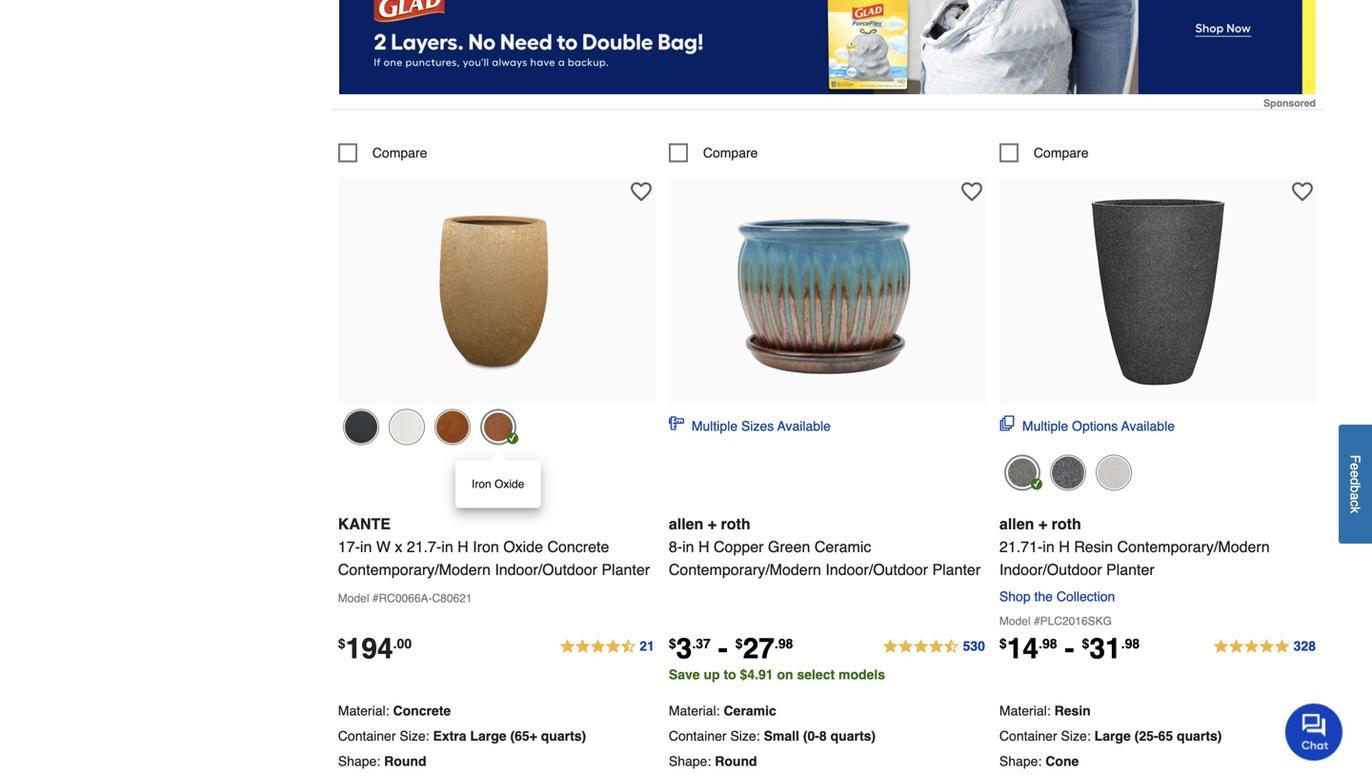Task type: vqa. For each thing, say whether or not it's contained in the screenshot.
"E. San Jose Lowe's" button
no



Task type: locate. For each thing, give the bounding box(es) containing it.
container up shape: cone
[[1000, 729, 1058, 744]]

multiple sizes available link
[[669, 416, 831, 436]]

- for 31
[[1065, 633, 1075, 666]]

1 4.5 stars image from the left
[[559, 636, 656, 659]]

1 planter from the left
[[602, 561, 650, 579]]

contemporary/modern
[[1118, 538, 1270, 556], [338, 561, 491, 579], [669, 561, 822, 579]]

save up to $4.91 on select models
[[669, 668, 885, 683]]

$ down plc2016skg
[[1082, 637, 1090, 652]]

0 horizontal spatial shape: round
[[338, 754, 427, 770]]

white image
[[1096, 455, 1132, 491]]

5013596273 element
[[338, 143, 427, 162]]

quarts)
[[541, 729, 586, 744], [831, 729, 876, 744], [1177, 729, 1222, 744]]

ceramic right green
[[815, 538, 871, 556]]

2 horizontal spatial contemporary/modern
[[1118, 538, 1270, 556]]

1 horizontal spatial #
[[1034, 615, 1040, 628]]

3 indoor/outdoor from the left
[[1000, 561, 1102, 579]]

3 $ from the left
[[736, 637, 743, 652]]

shop the collection link
[[1000, 589, 1123, 605]]

0 horizontal spatial available
[[777, 419, 831, 434]]

indoor/outdoor inside allen + roth 21.71-in h resin contemporary/modern indoor/outdoor planter
[[1000, 561, 1102, 579]]

allen
[[669, 516, 704, 533], [1000, 516, 1034, 533]]

shape: down material: concrete
[[338, 754, 380, 770]]

2 + from the left
[[1039, 516, 1048, 533]]

0 horizontal spatial planter
[[602, 561, 650, 579]]

$ for 14
[[1000, 637, 1007, 652]]

2 horizontal spatial material:
[[1000, 704, 1051, 719]]

1 large from the left
[[470, 729, 507, 744]]

heart outline image
[[631, 181, 652, 202], [962, 181, 982, 202]]

2 horizontal spatial quarts)
[[1177, 729, 1222, 744]]

compare for 3831143 element
[[703, 145, 758, 160]]

shape: for container size: extra large (65+ quarts)
[[338, 754, 380, 770]]

$ right the 21
[[669, 637, 676, 652]]

21
[[640, 639, 655, 654]]

round down material: concrete
[[384, 754, 427, 770]]

iron right the 21.7- at the left of the page
[[473, 538, 499, 556]]

in inside allen + roth 8-in h copper green ceramic contemporary/modern indoor/outdoor planter
[[682, 538, 694, 556]]

2 indoor/outdoor from the left
[[826, 561, 928, 579]]

ceramic
[[815, 538, 871, 556], [724, 704, 777, 719]]

+ for 8-
[[708, 516, 717, 533]]

1 horizontal spatial 4.5 stars image
[[882, 636, 986, 659]]

0 vertical spatial concrete
[[547, 538, 609, 556]]

0 horizontal spatial #
[[372, 592, 379, 606]]

available right options
[[1122, 419, 1175, 434]]

$ inside $ 194 .00
[[338, 637, 346, 652]]

2 round from the left
[[715, 754, 757, 770]]

1 vertical spatial resin
[[1055, 704, 1091, 719]]

0 horizontal spatial multiple
[[692, 419, 738, 434]]

round
[[384, 754, 427, 770], [715, 754, 757, 770]]

1 vertical spatial oxide
[[503, 538, 543, 556]]

1 horizontal spatial concrete
[[547, 538, 609, 556]]

0 vertical spatial ceramic
[[815, 538, 871, 556]]

roth for copper
[[721, 516, 751, 533]]

1 horizontal spatial round
[[715, 754, 757, 770]]

grey image
[[1050, 455, 1086, 491]]

0 horizontal spatial compare
[[372, 145, 427, 160]]

oxide down iron oxide 'icon'
[[495, 478, 525, 491]]

2 horizontal spatial h
[[1059, 538, 1070, 556]]

d
[[1348, 478, 1363, 486]]

small
[[764, 729, 800, 744]]

#
[[372, 592, 379, 606], [1034, 615, 1040, 628]]

material: ceramic
[[669, 704, 777, 719]]

kante 17-in w x 21.7-in h iron oxide concrete contemporary/modern indoor/outdoor planter
[[338, 516, 650, 579]]

0 horizontal spatial 4.5 stars image
[[559, 636, 656, 659]]

0 horizontal spatial round
[[384, 754, 427, 770]]

quarts) for large (25-65 quarts)
[[1177, 729, 1222, 744]]

multiple options available
[[1023, 419, 1175, 434]]

roth up copper
[[721, 516, 751, 533]]

model # rc0066a-c80621
[[338, 592, 472, 606]]

allen up 21.71-
[[1000, 516, 1034, 533]]

$ 14 .98 - $ 31 .98
[[1000, 633, 1140, 666]]

collection
[[1057, 589, 1115, 605]]

h right 8-
[[699, 538, 710, 556]]

1 .98 from the left
[[775, 637, 793, 652]]

0 horizontal spatial model
[[338, 592, 369, 606]]

$ right 530
[[1000, 637, 1007, 652]]

compare inside 3831143 element
[[703, 145, 758, 160]]

2 roth from the left
[[1052, 516, 1081, 533]]

4.5 stars image left 3
[[559, 636, 656, 659]]

3 shape: from the left
[[1000, 754, 1042, 770]]

4.5 stars image containing 530
[[882, 636, 986, 659]]

material:
[[338, 704, 389, 719], [669, 704, 720, 719], [1000, 704, 1051, 719]]

available inside 'link'
[[777, 419, 831, 434]]

+ up 21.71-
[[1039, 516, 1048, 533]]

model down "shop"
[[1000, 615, 1031, 628]]

allen + roth 8-in h copper green ceramic contemporary/modern indoor/outdoor planter
[[669, 516, 981, 579]]

model
[[338, 592, 369, 606], [1000, 615, 1031, 628]]

ceramic up container size: small (0-8 quarts)
[[724, 704, 777, 719]]

material: down '194'
[[338, 704, 389, 719]]

0 horizontal spatial container
[[338, 729, 396, 744]]

1 allen from the left
[[669, 516, 704, 533]]

container size: extra large (65+ quarts)
[[338, 729, 586, 744]]

1 multiple from the left
[[692, 419, 738, 434]]

+ up copper
[[708, 516, 717, 533]]

multiple sizes available
[[692, 419, 831, 434]]

2 container from the left
[[669, 729, 727, 744]]

e up d
[[1348, 463, 1363, 471]]

h right 21.71-
[[1059, 538, 1070, 556]]

1 vertical spatial iron
[[473, 538, 499, 556]]

available
[[777, 419, 831, 434], [1122, 419, 1175, 434]]

1 shape: from the left
[[338, 754, 380, 770]]

0 horizontal spatial ceramic
[[724, 704, 777, 719]]

3 container from the left
[[1000, 729, 1058, 744]]

large left (65+
[[470, 729, 507, 744]]

shape:
[[338, 754, 380, 770], [669, 754, 711, 770], [1000, 754, 1042, 770]]

0 horizontal spatial shape:
[[338, 754, 380, 770]]

3831143 element
[[669, 143, 758, 162]]

size: down material: concrete
[[400, 729, 429, 744]]

resin inside allen + roth 21.71-in h resin contemporary/modern indoor/outdoor planter
[[1074, 538, 1113, 556]]

0 horizontal spatial concrete
[[393, 704, 451, 719]]

allen for 21.71-
[[1000, 516, 1034, 533]]

shape: round for ceramic
[[669, 754, 757, 770]]

1 horizontal spatial shape:
[[669, 754, 711, 770]]

large left (25-
[[1095, 729, 1131, 744]]

quarts) right 8
[[831, 729, 876, 744]]

1 horizontal spatial +
[[1039, 516, 1048, 533]]

3 h from the left
[[1059, 538, 1070, 556]]

quarts) for small (0-8 quarts)
[[831, 729, 876, 744]]

extra
[[433, 729, 467, 744]]

roth for resin
[[1052, 516, 1081, 533]]

in left copper
[[682, 538, 694, 556]]

1 horizontal spatial heart outline image
[[962, 181, 982, 202]]

in inside allen + roth 21.71-in h resin contemporary/modern indoor/outdoor planter
[[1043, 538, 1055, 556]]

31
[[1090, 633, 1122, 666]]

65
[[1159, 729, 1173, 744]]

1 shape: round from the left
[[338, 754, 427, 770]]

1 vertical spatial #
[[1034, 615, 1040, 628]]

1 $ from the left
[[338, 637, 346, 652]]

h right the 21.7- at the left of the page
[[458, 538, 469, 556]]

model left rc0066a-
[[338, 592, 369, 606]]

14
[[1007, 633, 1039, 666]]

0 horizontal spatial allen
[[669, 516, 704, 533]]

multiple options available link
[[1000, 416, 1175, 436]]

2 shape: from the left
[[669, 754, 711, 770]]

roth inside allen + roth 21.71-in h resin contemporary/modern indoor/outdoor planter
[[1052, 516, 1081, 533]]

2 size: from the left
[[730, 729, 760, 744]]

shape: round down material: concrete
[[338, 754, 427, 770]]

size: down material: ceramic
[[730, 729, 760, 744]]

1 container from the left
[[338, 729, 396, 744]]

green
[[768, 538, 810, 556]]

2 $ from the left
[[669, 637, 676, 652]]

2 horizontal spatial size:
[[1061, 729, 1091, 744]]

container down material: concrete
[[338, 729, 396, 744]]

1 horizontal spatial roth
[[1052, 516, 1081, 533]]

compare for the 5013596273 element
[[372, 145, 427, 160]]

2 compare from the left
[[703, 145, 758, 160]]

0 horizontal spatial quarts)
[[541, 729, 586, 744]]

advertisement region
[[339, 0, 1316, 109]]

4 in from the left
[[1043, 538, 1055, 556]]

1 horizontal spatial compare
[[703, 145, 758, 160]]

material: down save
[[669, 704, 720, 719]]

shape: cone
[[1000, 754, 1079, 770]]

multiple left options
[[1023, 419, 1069, 434]]

0 horizontal spatial +
[[708, 516, 717, 533]]

2 horizontal spatial shape:
[[1000, 754, 1042, 770]]

container down material: ceramic
[[669, 729, 727, 744]]

iron
[[472, 478, 491, 491], [473, 538, 499, 556]]

1 quarts) from the left
[[541, 729, 586, 744]]

4.5 stars image containing 21
[[559, 636, 656, 659]]

multiple inside 'link'
[[692, 419, 738, 434]]

model for model # plc2016skg
[[1000, 615, 1031, 628]]

indoor/outdoor inside allen + roth 8-in h copper green ceramic contemporary/modern indoor/outdoor planter
[[826, 561, 928, 579]]

material: for material: concrete
[[338, 704, 389, 719]]

concrete inside kante 17-in w x 21.7-in h iron oxide concrete contemporary/modern indoor/outdoor planter
[[547, 538, 609, 556]]

allen + roth 21.71-in h resin contemporary/modern indoor/outdoor planter
[[1000, 516, 1270, 579]]

1 h from the left
[[458, 538, 469, 556]]

2 horizontal spatial container
[[1000, 729, 1058, 744]]

multiple left sizes
[[692, 419, 738, 434]]

2 multiple from the left
[[1023, 419, 1069, 434]]

shape: left cone
[[1000, 754, 1042, 770]]

$ left .00
[[338, 637, 346, 652]]

on
[[777, 668, 794, 683]]

0 horizontal spatial size:
[[400, 729, 429, 744]]

planter up collection
[[1107, 561, 1155, 579]]

indoor/outdoor
[[495, 561, 598, 579], [826, 561, 928, 579], [1000, 561, 1102, 579]]

allen inside allen + roth 21.71-in h resin contemporary/modern indoor/outdoor planter
[[1000, 516, 1034, 533]]

1 compare from the left
[[372, 145, 427, 160]]

0 horizontal spatial heart outline image
[[631, 181, 652, 202]]

1 horizontal spatial -
[[1065, 633, 1075, 666]]

1 in from the left
[[360, 538, 372, 556]]

1 horizontal spatial shape: round
[[669, 754, 757, 770]]

material: up shape: cone
[[1000, 704, 1051, 719]]

0 horizontal spatial indoor/outdoor
[[495, 561, 598, 579]]

1 roth from the left
[[721, 516, 751, 533]]

- right .37
[[718, 633, 728, 666]]

0 horizontal spatial large
[[470, 729, 507, 744]]

1 + from the left
[[708, 516, 717, 533]]

2 available from the left
[[1122, 419, 1175, 434]]

allen up 8-
[[669, 516, 704, 533]]

concrete
[[547, 538, 609, 556], [393, 704, 451, 719]]

(25-
[[1135, 729, 1159, 744]]

$ up to
[[736, 637, 743, 652]]

4.5 stars image up models
[[882, 636, 986, 659]]

0 horizontal spatial roth
[[721, 516, 751, 533]]

4 $ from the left
[[1000, 637, 1007, 652]]

1 horizontal spatial contemporary/modern
[[669, 561, 822, 579]]

shape: round down material: ceramic
[[669, 754, 757, 770]]

3 size: from the left
[[1061, 729, 1091, 744]]

1 horizontal spatial material:
[[669, 704, 720, 719]]

f
[[1348, 455, 1363, 463]]

# down the
[[1034, 615, 1040, 628]]

size: up cone
[[1061, 729, 1091, 744]]

round down container size: small (0-8 quarts)
[[715, 754, 757, 770]]

shape: for container size: small (0-8 quarts)
[[669, 754, 711, 770]]

1 horizontal spatial large
[[1095, 729, 1131, 744]]

0 horizontal spatial contemporary/modern
[[338, 561, 491, 579]]

material: for material: ceramic
[[669, 704, 720, 719]]

1 vertical spatial ceramic
[[724, 704, 777, 719]]

1 horizontal spatial container
[[669, 729, 727, 744]]

compare
[[372, 145, 427, 160], [703, 145, 758, 160], [1034, 145, 1089, 160]]

compare inside the 5001941611 element
[[1034, 145, 1089, 160]]

e up b
[[1348, 471, 1363, 478]]

1 horizontal spatial allen
[[1000, 516, 1034, 533]]

in
[[360, 538, 372, 556], [442, 538, 453, 556], [682, 538, 694, 556], [1043, 538, 1055, 556]]

+ inside allen + roth 8-in h copper green ceramic contemporary/modern indoor/outdoor planter
[[708, 516, 717, 533]]

allen + roth 8-in h copper green ceramic contemporary/modern indoor/outdoor planter image
[[723, 187, 933, 397]]

.98
[[775, 637, 793, 652], [1039, 637, 1058, 652], [1122, 637, 1140, 652]]

1 available from the left
[[777, 419, 831, 434]]

h inside allen + roth 21.71-in h resin contemporary/modern indoor/outdoor planter
[[1059, 538, 1070, 556]]

# for plc2016skg
[[1034, 615, 1040, 628]]

resin up container size: large (25-65 quarts)
[[1055, 704, 1091, 719]]

1 horizontal spatial size:
[[730, 729, 760, 744]]

3 quarts) from the left
[[1177, 729, 1222, 744]]

in up the
[[1043, 538, 1055, 556]]

2 allen from the left
[[1000, 516, 1034, 533]]

compare inside the 5013596273 element
[[372, 145, 427, 160]]

indoor/outdoor inside kante 17-in w x 21.7-in h iron oxide concrete contemporary/modern indoor/outdoor planter
[[495, 561, 598, 579]]

shape: down material: ceramic
[[669, 754, 711, 770]]

0 vertical spatial iron
[[472, 478, 491, 491]]

8-
[[669, 538, 682, 556]]

2 large from the left
[[1095, 729, 1131, 744]]

roth
[[721, 516, 751, 533], [1052, 516, 1081, 533]]

1 horizontal spatial model
[[1000, 615, 1031, 628]]

2 shape: round from the left
[[669, 754, 757, 770]]

allen inside allen + roth 8-in h copper green ceramic contemporary/modern indoor/outdoor planter
[[669, 516, 704, 533]]

2 4.5 stars image from the left
[[882, 636, 986, 659]]

h
[[458, 538, 469, 556], [699, 538, 710, 556], [1059, 538, 1070, 556]]

2 h from the left
[[699, 538, 710, 556]]

.98 for 31
[[1122, 637, 1140, 652]]

2 horizontal spatial indoor/outdoor
[[1000, 561, 1102, 579]]

quarts) right (65+
[[541, 729, 586, 744]]

5 $ from the left
[[1082, 637, 1090, 652]]

1 horizontal spatial ceramic
[[815, 538, 871, 556]]

.98 inside $ 3 .37 - $ 27 .98
[[775, 637, 793, 652]]

0 vertical spatial resin
[[1074, 538, 1113, 556]]

f e e d b a c k
[[1348, 455, 1363, 514]]

1 horizontal spatial multiple
[[1023, 419, 1069, 434]]

container for container size: extra large (65+ quarts)
[[338, 729, 396, 744]]

planter
[[602, 561, 650, 579], [933, 561, 981, 579], [1107, 561, 1155, 579]]

roth down grey image
[[1052, 516, 1081, 533]]

0 vertical spatial #
[[372, 592, 379, 606]]

1 horizontal spatial indoor/outdoor
[[826, 561, 928, 579]]

1 horizontal spatial quarts)
[[831, 729, 876, 744]]

quarts) right 65
[[1177, 729, 1222, 744]]

shape: round for concrete
[[338, 754, 427, 770]]

$4.91
[[740, 668, 774, 683]]

2 material: from the left
[[669, 704, 720, 719]]

- down plc2016skg
[[1065, 633, 1075, 666]]

2 planter from the left
[[933, 561, 981, 579]]

0 horizontal spatial h
[[458, 538, 469, 556]]

2 horizontal spatial .98
[[1122, 637, 1140, 652]]

material: resin
[[1000, 704, 1091, 719]]

multiple for multiple sizes available
[[692, 419, 738, 434]]

roth inside allen + roth 8-in h copper green ceramic contemporary/modern indoor/outdoor planter
[[721, 516, 751, 533]]

2 quarts) from the left
[[831, 729, 876, 744]]

planter up the 21
[[602, 561, 650, 579]]

h for 21.71-in h resin contemporary/modern indoor/outdoor planter
[[1059, 538, 1070, 556]]

k
[[1348, 507, 1363, 514]]

2 horizontal spatial compare
[[1034, 145, 1089, 160]]

resin up collection
[[1074, 538, 1113, 556]]

# up actual price $194.00 element
[[372, 592, 379, 606]]

3 compare from the left
[[1034, 145, 1089, 160]]

in right x
[[442, 538, 453, 556]]

iron down iron oxide 'icon'
[[472, 478, 491, 491]]

shape: for container size: large (25-65 quarts)
[[1000, 754, 1042, 770]]

select
[[797, 668, 835, 683]]

allen + roth 21.71-in h resin contemporary/modern indoor/outdoor planter image
[[1054, 187, 1263, 397]]

multiple
[[692, 419, 738, 434], [1023, 419, 1069, 434]]

0 vertical spatial model
[[338, 592, 369, 606]]

1 size: from the left
[[400, 729, 429, 744]]

+ inside allen + roth 21.71-in h resin contemporary/modern indoor/outdoor planter
[[1039, 516, 1048, 533]]

1 horizontal spatial planter
[[933, 561, 981, 579]]

2 - from the left
[[1065, 633, 1075, 666]]

3 planter from the left
[[1107, 561, 1155, 579]]

0 horizontal spatial -
[[718, 633, 728, 666]]

resin
[[1074, 538, 1113, 556], [1055, 704, 1091, 719]]

1 heart outline image from the left
[[631, 181, 652, 202]]

1 indoor/outdoor from the left
[[495, 561, 598, 579]]

4.5 stars image for 3
[[882, 636, 986, 659]]

1 horizontal spatial h
[[699, 538, 710, 556]]

container for container size: large (25-65 quarts)
[[1000, 729, 1058, 744]]

quarts) for extra large (65+ quarts)
[[541, 729, 586, 744]]

large
[[470, 729, 507, 744], [1095, 729, 1131, 744]]

1 horizontal spatial available
[[1122, 419, 1175, 434]]

$3.37-$27.98 element
[[669, 633, 793, 666]]

194
[[346, 633, 393, 666]]

container
[[338, 729, 396, 744], [669, 729, 727, 744], [1000, 729, 1058, 744]]

$ 3 .37 - $ 27 .98
[[669, 633, 793, 666]]

e
[[1348, 463, 1363, 471], [1348, 471, 1363, 478]]

models
[[839, 668, 885, 683]]

size:
[[400, 729, 429, 744], [730, 729, 760, 744], [1061, 729, 1091, 744]]

in left w
[[360, 538, 372, 556]]

3 in from the left
[[682, 538, 694, 556]]

1 material: from the left
[[338, 704, 389, 719]]

3 material: from the left
[[1000, 704, 1051, 719]]

1 round from the left
[[384, 754, 427, 770]]

1 vertical spatial model
[[1000, 615, 1031, 628]]

5 stars image
[[1213, 636, 1317, 659]]

planter up 530
[[933, 561, 981, 579]]

1 - from the left
[[718, 633, 728, 666]]

0 horizontal spatial material:
[[338, 704, 389, 719]]

oxide down the iron oxide
[[503, 538, 543, 556]]

b
[[1348, 486, 1363, 493]]

1 horizontal spatial .98
[[1039, 637, 1058, 652]]

c80621
[[432, 592, 472, 606]]

2 horizontal spatial planter
[[1107, 561, 1155, 579]]

up
[[704, 668, 720, 683]]

3 .98 from the left
[[1122, 637, 1140, 652]]

$
[[338, 637, 346, 652], [669, 637, 676, 652], [736, 637, 743, 652], [1000, 637, 1007, 652], [1082, 637, 1090, 652]]

oxide
[[495, 478, 525, 491], [503, 538, 543, 556]]

h inside allen + roth 8-in h copper green ceramic contemporary/modern indoor/outdoor planter
[[699, 538, 710, 556]]

0 horizontal spatial .98
[[775, 637, 793, 652]]

4.5 stars image
[[559, 636, 656, 659], [882, 636, 986, 659]]

available right sizes
[[777, 419, 831, 434]]

+
[[708, 516, 717, 533], [1039, 516, 1048, 533]]



Task type: describe. For each thing, give the bounding box(es) containing it.
21.71-
[[1000, 538, 1043, 556]]

planter inside allen + roth 21.71-in h resin contemporary/modern indoor/outdoor planter
[[1107, 561, 1155, 579]]

# for rc0066a-c80621
[[372, 592, 379, 606]]

w
[[376, 538, 391, 556]]

chat invite button image
[[1286, 703, 1344, 762]]

ceramic inside allen + roth 8-in h copper green ceramic contemporary/modern indoor/outdoor planter
[[815, 538, 871, 556]]

kante
[[338, 516, 391, 533]]

a
[[1348, 493, 1363, 500]]

size: for small (0-8 quarts)
[[730, 729, 760, 744]]

4.5 stars image for 194
[[559, 636, 656, 659]]

plc2016skg
[[1040, 615, 1112, 628]]

5001941611 element
[[1000, 143, 1089, 162]]

.37
[[692, 637, 711, 652]]

f e e d b a c k button
[[1339, 425, 1372, 544]]

the
[[1035, 589, 1053, 605]]

allen for 8-
[[669, 516, 704, 533]]

2 e from the top
[[1348, 471, 1363, 478]]

shop the collection
[[1000, 589, 1115, 605]]

white image
[[389, 409, 425, 445]]

copper
[[714, 538, 764, 556]]

h for 8-in h copper green ceramic contemporary/modern indoor/outdoor planter
[[699, 538, 710, 556]]

oxide inside kante 17-in w x 21.7-in h iron oxide concrete contemporary/modern indoor/outdoor planter
[[503, 538, 543, 556]]

faux rusty metal image
[[434, 409, 471, 445]]

c
[[1348, 500, 1363, 507]]

iron oxide
[[472, 478, 525, 491]]

charcoal image
[[343, 409, 379, 445]]

.98 for 27
[[775, 637, 793, 652]]

.00
[[393, 637, 412, 652]]

3
[[676, 633, 692, 666]]

contemporary/modern inside kante 17-in w x 21.7-in h iron oxide concrete contemporary/modern indoor/outdoor planter
[[338, 561, 491, 579]]

available for multiple options available
[[1122, 419, 1175, 434]]

heart outline image
[[1292, 181, 1313, 202]]

(65+
[[510, 729, 537, 744]]

options
[[1072, 419, 1118, 434]]

material: for material: resin
[[1000, 704, 1051, 719]]

compare for the 5001941611 element
[[1034, 145, 1089, 160]]

actual price $194.00 element
[[338, 633, 412, 666]]

8
[[820, 729, 827, 744]]

available for multiple sizes available
[[777, 419, 831, 434]]

328
[[1294, 639, 1316, 654]]

round for small (0-8 quarts)
[[715, 754, 757, 770]]

$ for 194
[[338, 637, 346, 652]]

contemporary/modern inside allen + roth 21.71-in h resin contemporary/modern indoor/outdoor planter
[[1118, 538, 1270, 556]]

$ for 3
[[669, 637, 676, 652]]

model for model # rc0066a-c80621
[[338, 592, 369, 606]]

material: concrete
[[338, 704, 451, 719]]

(0-
[[803, 729, 820, 744]]

x
[[395, 538, 403, 556]]

planter inside kante 17-in w x 21.7-in h iron oxide concrete contemporary/modern indoor/outdoor planter
[[602, 561, 650, 579]]

size: for extra large (65+ quarts)
[[400, 729, 429, 744]]

contemporary/modern inside allen + roth 8-in h copper green ceramic contemporary/modern indoor/outdoor planter
[[669, 561, 822, 579]]

save
[[669, 668, 700, 683]]

$14.98-$31.98 element
[[1000, 633, 1140, 666]]

0 vertical spatial oxide
[[495, 478, 525, 491]]

container size: large (25-65 quarts)
[[1000, 729, 1222, 744]]

21 button
[[559, 636, 656, 659]]

17-
[[338, 538, 360, 556]]

- for 27
[[718, 633, 728, 666]]

2 in from the left
[[442, 538, 453, 556]]

black image
[[1004, 455, 1041, 491]]

sizes
[[741, 419, 774, 434]]

1 e from the top
[[1348, 463, 1363, 471]]

round for extra large (65+ quarts)
[[384, 754, 427, 770]]

530 button
[[882, 636, 986, 659]]

27
[[743, 633, 775, 666]]

2 .98 from the left
[[1039, 637, 1058, 652]]

21.7-
[[407, 538, 442, 556]]

shop
[[1000, 589, 1031, 605]]

container size: small (0-8 quarts)
[[669, 729, 876, 744]]

1 vertical spatial concrete
[[393, 704, 451, 719]]

+ for 21.71-
[[1039, 516, 1048, 533]]

2 heart outline image from the left
[[962, 181, 982, 202]]

multiple for multiple options available
[[1023, 419, 1069, 434]]

size: for large (25-65 quarts)
[[1061, 729, 1091, 744]]

kante 17-in w x 21.7-in h iron oxide concrete contemporary/modern indoor/outdoor planter image
[[392, 187, 602, 397]]

to
[[724, 668, 736, 683]]

h inside kante 17-in w x 21.7-in h iron oxide concrete contemporary/modern indoor/outdoor planter
[[458, 538, 469, 556]]

328 button
[[1213, 636, 1317, 659]]

rc0066a-
[[379, 592, 432, 606]]

cone
[[1046, 754, 1079, 770]]

model # plc2016skg
[[1000, 615, 1112, 628]]

530
[[963, 639, 985, 654]]

$ 194 .00
[[338, 633, 412, 666]]

iron inside kante 17-in w x 21.7-in h iron oxide concrete contemporary/modern indoor/outdoor planter
[[473, 538, 499, 556]]

iron oxide image
[[480, 409, 516, 445]]

planter inside allen + roth 8-in h copper green ceramic contemporary/modern indoor/outdoor planter
[[933, 561, 981, 579]]

container for container size: small (0-8 quarts)
[[669, 729, 727, 744]]



